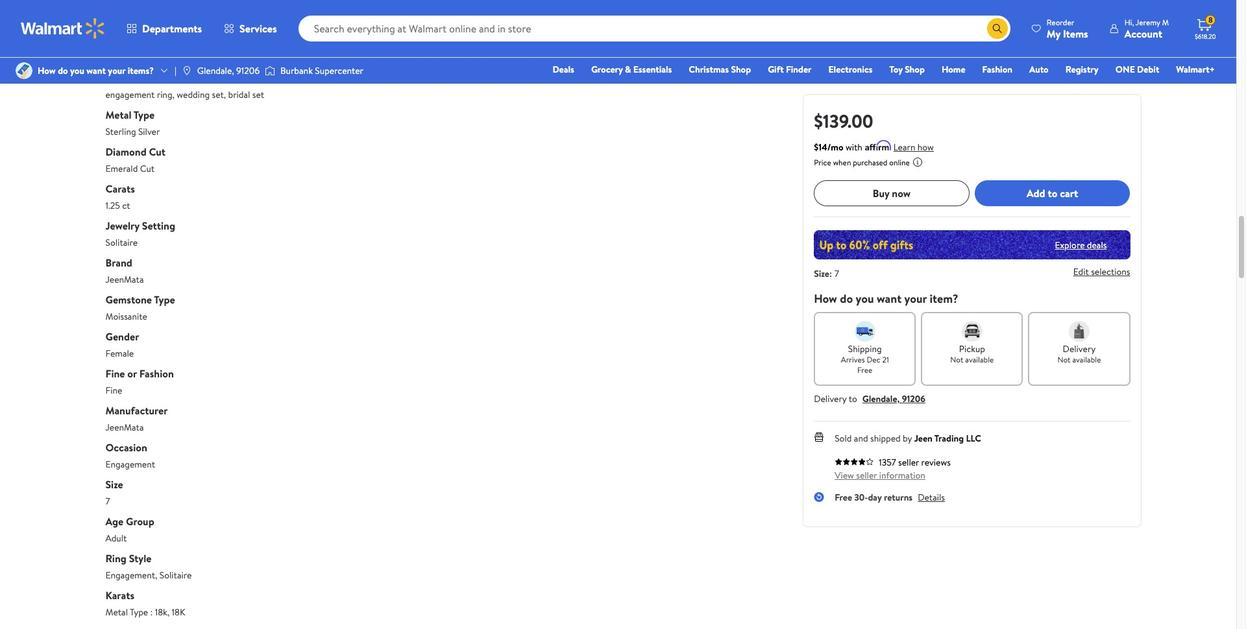 Task type: locate. For each thing, give the bounding box(es) containing it.
price when purchased online
[[814, 157, 910, 168]]

do down walmart 'image'
[[58, 64, 68, 77]]

fashion right 'or'
[[139, 367, 174, 381]]

glendale, 91206
[[197, 64, 260, 77]]

gift
[[768, 63, 784, 76]]

0 vertical spatial jeenmata
[[105, 273, 144, 286]]

set
[[252, 88, 264, 101]]

shop left specifications icon
[[731, 63, 751, 76]]

pickup
[[959, 343, 985, 356]]

want for item?
[[877, 291, 902, 307]]

0 vertical spatial do
[[58, 64, 68, 77]]

buy now button
[[814, 180, 969, 206]]

0 vertical spatial want
[[86, 64, 106, 77]]

your for items?
[[108, 64, 125, 77]]

metal up sterling
[[105, 108, 131, 122]]

add
[[1027, 186, 1045, 200]]

christmas shop link
[[683, 62, 757, 77]]

available inside delivery not available
[[1072, 354, 1101, 365]]

to down arrives
[[849, 393, 857, 406]]

want
[[86, 64, 106, 77], [877, 291, 902, 307]]

 image left burbank
[[265, 64, 275, 77]]

1 horizontal spatial you
[[856, 291, 874, 307]]

search icon image
[[992, 23, 1003, 34]]

glendale, down 21
[[862, 393, 900, 406]]

1 horizontal spatial delivery
[[1063, 343, 1096, 356]]

0 horizontal spatial do
[[58, 64, 68, 77]]

delivery down 'intent image for delivery'
[[1063, 343, 1096, 356]]

seller for view
[[856, 469, 877, 482]]

specifications
[[105, 45, 168, 59]]

not down 'intent image for delivery'
[[1057, 354, 1071, 365]]

you up intent image for shipping
[[856, 291, 874, 307]]

features
[[105, 71, 144, 85]]

cell
[[293, 0, 412, 6], [412, 0, 532, 6], [532, 0, 651, 6], [651, 0, 771, 6]]

2 vertical spatial type
[[130, 606, 148, 619]]

Walmart Site-Wide search field
[[298, 16, 1010, 42]]

0 vertical spatial your
[[108, 64, 125, 77]]

0 horizontal spatial solitaire
[[105, 236, 138, 249]]

0 vertical spatial how
[[38, 64, 56, 77]]

silver
[[138, 125, 160, 138]]

age
[[105, 515, 123, 529]]

auto link
[[1023, 62, 1054, 77]]

seller for 1357
[[898, 456, 919, 469]]

fine up manufacturer
[[105, 384, 122, 397]]

free down shipping
[[857, 365, 873, 376]]

returns
[[884, 491, 913, 504]]

0 horizontal spatial not
[[950, 354, 963, 365]]

0 horizontal spatial free
[[835, 491, 852, 504]]

your left item?
[[904, 291, 927, 307]]

: left 18k,
[[150, 606, 153, 619]]

: inside features engagement ring, wedding set, bridal set metal type sterling silver diamond cut emerald cut carats 1.25 ct jewelry setting solitaire brand jeenmata gemstone type moissanite gender female fine or fashion fine manufacturer jeenmata occasion engagement size 7 age group adult ring style engagement, solitaire karats metal type : 18k, 18k
[[150, 606, 153, 619]]

0 vertical spatial you
[[70, 64, 84, 77]]

1 vertical spatial :
[[150, 606, 153, 619]]

2 available from the left
[[1072, 354, 1101, 365]]

0 horizontal spatial 91206
[[236, 64, 260, 77]]

1 vertical spatial 91206
[[902, 393, 925, 406]]

1 horizontal spatial solitaire
[[159, 569, 192, 582]]

0 vertical spatial to
[[1048, 186, 1058, 200]]

grocery
[[591, 63, 623, 76]]

0 horizontal spatial 7
[[105, 495, 110, 508]]

not down intent image for pickup
[[950, 354, 963, 365]]

want up engagement
[[86, 64, 106, 77]]

 image for glendale, 91206
[[182, 66, 192, 76]]

toy shop
[[889, 63, 925, 76]]

7 inside features engagement ring, wedding set, bridal set metal type sterling silver diamond cut emerald cut carats 1.25 ct jewelry setting solitaire brand jeenmata gemstone type moissanite gender female fine or fashion fine manufacturer jeenmata occasion engagement size 7 age group adult ring style engagement, solitaire karats metal type : 18k, 18k
[[105, 495, 110, 508]]

delivery inside delivery not available
[[1063, 343, 1096, 356]]

price
[[814, 157, 831, 168]]

delivery up sold
[[814, 393, 847, 406]]

gemstone
[[105, 293, 152, 307]]

0 vertical spatial free
[[857, 365, 873, 376]]

how for how do you want your items?
[[38, 64, 56, 77]]

christmas
[[689, 63, 729, 76]]

solitaire down jewelry on the top left of the page
[[105, 236, 138, 249]]

0 vertical spatial fine
[[105, 367, 125, 381]]

shipping
[[848, 343, 882, 356]]

 image
[[16, 62, 32, 79]]

7
[[835, 267, 839, 280], [105, 495, 110, 508]]

by
[[903, 432, 912, 445]]

1 vertical spatial cut
[[140, 162, 155, 175]]

1357 seller reviews
[[879, 456, 951, 469]]

intent image for delivery image
[[1069, 321, 1090, 342]]

2 not from the left
[[1057, 354, 1071, 365]]

type up silver
[[134, 108, 155, 122]]

0 vertical spatial :
[[829, 267, 832, 280]]

deals
[[1087, 239, 1107, 251]]

cut
[[149, 145, 166, 159], [140, 162, 155, 175]]

1 vertical spatial you
[[856, 291, 874, 307]]

do for how do you want your item?
[[840, 291, 853, 307]]

jeenmata down brand
[[105, 273, 144, 286]]

available
[[965, 354, 994, 365], [1072, 354, 1101, 365]]

reviews
[[921, 456, 951, 469]]

0 horizontal spatial delivery
[[814, 393, 847, 406]]

1 horizontal spatial your
[[904, 291, 927, 307]]

available down 'intent image for delivery'
[[1072, 354, 1101, 365]]

$139.00
[[814, 108, 873, 134]]

not inside delivery not available
[[1057, 354, 1071, 365]]

0 horizontal spatial your
[[108, 64, 125, 77]]

1 horizontal spatial glendale,
[[862, 393, 900, 406]]

your left items?
[[108, 64, 125, 77]]

1 available from the left
[[965, 354, 994, 365]]

1 horizontal spatial fashion
[[982, 63, 1012, 76]]

1 vertical spatial to
[[849, 393, 857, 406]]

want left item?
[[877, 291, 902, 307]]

services button
[[213, 13, 288, 44]]

shop
[[731, 63, 751, 76], [905, 63, 925, 76]]

learn how button
[[894, 141, 934, 154]]

2 fine from the top
[[105, 384, 122, 397]]

0 horizontal spatial how
[[38, 64, 56, 77]]

online
[[889, 157, 910, 168]]

type left 18k,
[[130, 606, 148, 619]]

not for delivery
[[1057, 354, 1071, 365]]

Search search field
[[298, 16, 1010, 42]]

cut down silver
[[149, 145, 166, 159]]

diamond
[[105, 145, 146, 159]]

1 vertical spatial how
[[814, 291, 837, 307]]

1 vertical spatial metal
[[105, 606, 128, 619]]

0 vertical spatial metal
[[105, 108, 131, 122]]

1 horizontal spatial free
[[857, 365, 873, 376]]

1 vertical spatial fashion
[[139, 367, 174, 381]]

0 horizontal spatial shop
[[731, 63, 751, 76]]

delivery
[[1063, 343, 1096, 356], [814, 393, 847, 406]]

explore deals
[[1055, 239, 1107, 251]]

cut right emerald
[[140, 162, 155, 175]]

you down walmart 'image'
[[70, 64, 84, 77]]

1 horizontal spatial to
[[1048, 186, 1058, 200]]

1 vertical spatial delivery
[[814, 393, 847, 406]]

jeenmata
[[105, 273, 144, 286], [105, 421, 144, 434]]

3.8172 stars out of 5, based on 1357 seller reviews element
[[835, 458, 874, 466]]

0 horizontal spatial seller
[[856, 469, 877, 482]]

dec
[[867, 354, 880, 365]]

type right gemstone
[[154, 293, 175, 307]]

seller right 1357
[[898, 456, 919, 469]]

0 horizontal spatial size
[[105, 478, 123, 492]]

1 horizontal spatial how
[[814, 291, 837, 307]]

specifications image
[[761, 49, 777, 65]]

1 fine from the top
[[105, 367, 125, 381]]

style
[[129, 552, 152, 566]]

available down intent image for pickup
[[965, 354, 994, 365]]

to for delivery
[[849, 393, 857, 406]]

karats
[[105, 589, 134, 603]]

1 horizontal spatial shop
[[905, 63, 925, 76]]

0 vertical spatial cut
[[149, 145, 166, 159]]

$14/mo
[[814, 141, 843, 154]]

1 vertical spatial your
[[904, 291, 927, 307]]

0 horizontal spatial want
[[86, 64, 106, 77]]

engagement
[[105, 88, 155, 101]]

0 vertical spatial 7
[[835, 267, 839, 280]]

1 metal from the top
[[105, 108, 131, 122]]

wedding
[[177, 88, 210, 101]]

0 horizontal spatial fashion
[[139, 367, 174, 381]]

type
[[134, 108, 155, 122], [154, 293, 175, 307], [130, 606, 148, 619]]

1 horizontal spatial available
[[1072, 354, 1101, 365]]

how down walmart 'image'
[[38, 64, 56, 77]]

1 vertical spatial glendale,
[[862, 393, 900, 406]]

shop for christmas shop
[[731, 63, 751, 76]]

1 horizontal spatial seller
[[898, 456, 919, 469]]

1 vertical spatial do
[[840, 291, 853, 307]]

intent image for pickup image
[[962, 321, 982, 342]]

essentials
[[633, 63, 672, 76]]

1 vertical spatial 7
[[105, 495, 110, 508]]

how down size : 7
[[814, 291, 837, 307]]

seller
[[898, 456, 919, 469], [856, 469, 877, 482]]

now
[[892, 186, 911, 200]]

$618.20
[[1195, 32, 1216, 41]]

not inside 'pickup not available'
[[950, 354, 963, 365]]

metal down karats
[[105, 606, 128, 619]]

free
[[857, 365, 873, 376], [835, 491, 852, 504]]

&
[[625, 63, 631, 76]]

when
[[833, 157, 851, 168]]

delivery to glendale, 91206
[[814, 393, 925, 406]]

1 vertical spatial fine
[[105, 384, 122, 397]]

0 vertical spatial delivery
[[1063, 343, 1096, 356]]

1 vertical spatial jeenmata
[[105, 421, 144, 434]]

0 horizontal spatial :
[[150, 606, 153, 619]]

jeenmata up occasion
[[105, 421, 144, 434]]

1.25
[[105, 199, 120, 212]]

1 horizontal spatial  image
[[265, 64, 275, 77]]

available for pickup
[[965, 354, 994, 365]]

solitaire up 18k on the bottom of the page
[[159, 569, 192, 582]]

free left 30-
[[835, 491, 852, 504]]

ct
[[122, 199, 130, 212]]

1 not from the left
[[950, 354, 963, 365]]

 image
[[265, 64, 275, 77], [182, 66, 192, 76]]

deals link
[[547, 62, 580, 77]]

do up shipping
[[840, 291, 853, 307]]

not for pickup
[[950, 354, 963, 365]]

available inside 'pickup not available'
[[965, 354, 994, 365]]

fashion down search icon
[[982, 63, 1012, 76]]

: up how do you want your item?
[[829, 267, 832, 280]]

legal information image
[[912, 157, 923, 167]]

manufacturer
[[105, 404, 168, 418]]

intent image for shipping image
[[855, 321, 875, 342]]

jewelry
[[105, 219, 139, 233]]

fine
[[105, 367, 125, 381], [105, 384, 122, 397]]

seller down 3.8172 stars out of 5, based on 1357 seller reviews element
[[856, 469, 877, 482]]

0 horizontal spatial glendale,
[[197, 64, 234, 77]]

up to sixty percent off deals. shop now. image
[[814, 230, 1130, 260]]

how do you want your items?
[[38, 64, 154, 77]]

1 vertical spatial want
[[877, 291, 902, 307]]

llc
[[966, 432, 981, 445]]

set,
[[212, 88, 226, 101]]

pickup not available
[[950, 343, 994, 365]]

day
[[868, 491, 882, 504]]

to for add
[[1048, 186, 1058, 200]]

1 horizontal spatial 91206
[[902, 393, 925, 406]]

2 shop from the left
[[905, 63, 925, 76]]

explore deals link
[[1050, 233, 1112, 257]]

to inside "button"
[[1048, 186, 1058, 200]]

how for how do you want your item?
[[814, 291, 837, 307]]

to left cart
[[1048, 186, 1058, 200]]

sterling
[[105, 125, 136, 138]]

 image right |
[[182, 66, 192, 76]]

christmas shop
[[689, 63, 751, 76]]

1 horizontal spatial size
[[814, 267, 829, 280]]

7 up age
[[105, 495, 110, 508]]

reorder
[[1047, 17, 1074, 28]]

how
[[38, 64, 56, 77], [814, 291, 837, 307]]

shipped
[[870, 432, 901, 445]]

metal
[[105, 108, 131, 122], [105, 606, 128, 619]]

you for how do you want your item?
[[856, 291, 874, 307]]

0 horizontal spatial  image
[[182, 66, 192, 76]]

your
[[108, 64, 125, 77], [904, 291, 927, 307]]

1 horizontal spatial not
[[1057, 354, 1071, 365]]

services
[[240, 21, 277, 36]]

1 shop from the left
[[731, 63, 751, 76]]

91206 up sold and shipped by jeen trading llc
[[902, 393, 925, 406]]

1 horizontal spatial do
[[840, 291, 853, 307]]

1 vertical spatial size
[[105, 478, 123, 492]]

7 up how do you want your item?
[[835, 267, 839, 280]]

and
[[854, 432, 868, 445]]

row
[[106, 0, 1246, 6]]

not
[[950, 354, 963, 365], [1057, 354, 1071, 365]]

2 jeenmata from the top
[[105, 421, 144, 434]]

fine left 'or'
[[105, 367, 125, 381]]

glendale, up set,
[[197, 64, 234, 77]]

shop right toy
[[905, 63, 925, 76]]

91206 up bridal
[[236, 64, 260, 77]]

0 horizontal spatial to
[[849, 393, 857, 406]]

0 horizontal spatial available
[[965, 354, 994, 365]]

1 horizontal spatial want
[[877, 291, 902, 307]]

21
[[882, 354, 889, 365]]

do
[[58, 64, 68, 77], [840, 291, 853, 307]]

0 vertical spatial solitaire
[[105, 236, 138, 249]]

shop for toy shop
[[905, 63, 925, 76]]

0 horizontal spatial you
[[70, 64, 84, 77]]



Task type: describe. For each thing, give the bounding box(es) containing it.
do for how do you want your items?
[[58, 64, 68, 77]]

walmart image
[[21, 18, 105, 39]]

1 cell from the left
[[293, 0, 412, 6]]

free 30-day returns details
[[835, 491, 945, 504]]

ring
[[105, 552, 126, 566]]

learn
[[894, 141, 915, 154]]

ring,
[[157, 88, 175, 101]]

glendale, 91206 button
[[862, 393, 925, 406]]

debit
[[1137, 63, 1159, 76]]

hi,
[[1125, 17, 1134, 28]]

jeen
[[914, 432, 932, 445]]

8 $618.20
[[1195, 14, 1216, 41]]

1 vertical spatial free
[[835, 491, 852, 504]]

edit selections
[[1073, 266, 1130, 279]]

auto
[[1029, 63, 1049, 76]]

reorder my items
[[1047, 17, 1088, 41]]

want for items?
[[86, 64, 106, 77]]

available for delivery
[[1072, 354, 1101, 365]]

1 jeenmata from the top
[[105, 273, 144, 286]]

details button
[[918, 491, 945, 504]]

hi, jeremy m account
[[1125, 17, 1169, 41]]

burbank supercenter
[[280, 64, 363, 77]]

departments
[[142, 21, 202, 36]]

grocery & essentials link
[[585, 62, 678, 77]]

home link
[[936, 62, 971, 77]]

adult
[[105, 532, 127, 545]]

edit selections button
[[1073, 266, 1130, 279]]

free inside shipping arrives dec 21 free
[[857, 365, 873, 376]]

electronics link
[[823, 62, 878, 77]]

shipping arrives dec 21 free
[[841, 343, 889, 376]]

0 vertical spatial type
[[134, 108, 155, 122]]

1357
[[879, 456, 896, 469]]

delivery for not
[[1063, 343, 1096, 356]]

deals
[[553, 63, 574, 76]]

purchased
[[853, 157, 887, 168]]

1 vertical spatial solitaire
[[159, 569, 192, 582]]

buy now
[[873, 186, 911, 200]]

trading
[[934, 432, 964, 445]]

bridal
[[228, 88, 250, 101]]

registry
[[1065, 63, 1099, 76]]

buy
[[873, 186, 889, 200]]

3 cell from the left
[[532, 0, 651, 6]]

fashion inside features engagement ring, wedding set, bridal set metal type sterling silver diamond cut emerald cut carats 1.25 ct jewelry setting solitaire brand jeenmata gemstone type moissanite gender female fine or fashion fine manufacturer jeenmata occasion engagement size 7 age group adult ring style engagement, solitaire karats metal type : 18k, 18k
[[139, 367, 174, 381]]

registry link
[[1060, 62, 1104, 77]]

account
[[1125, 26, 1162, 41]]

0 vertical spatial fashion
[[982, 63, 1012, 76]]

burbank
[[280, 64, 313, 77]]

jeremy
[[1136, 17, 1160, 28]]

gift finder
[[768, 63, 812, 76]]

arrives
[[841, 354, 865, 365]]

2 cell from the left
[[412, 0, 532, 6]]

|
[[175, 64, 176, 77]]

how
[[918, 141, 934, 154]]

affirm image
[[865, 140, 891, 151]]

female
[[105, 347, 134, 360]]

sold and shipped by jeen trading llc
[[835, 432, 981, 445]]

0 vertical spatial 91206
[[236, 64, 260, 77]]

setting
[[142, 219, 175, 233]]

toy
[[889, 63, 903, 76]]

engagement,
[[105, 569, 157, 582]]

0 vertical spatial glendale,
[[197, 64, 234, 77]]

fashion link
[[976, 62, 1018, 77]]

sold
[[835, 432, 852, 445]]

item?
[[930, 291, 958, 307]]

cart
[[1060, 186, 1078, 200]]

information
[[879, 469, 925, 482]]

1 horizontal spatial :
[[829, 267, 832, 280]]

how do you want your item?
[[814, 291, 958, 307]]

18k
[[172, 606, 185, 619]]

occasion
[[105, 441, 147, 455]]

edit
[[1073, 266, 1089, 279]]

features engagement ring, wedding set, bridal set metal type sterling silver diamond cut emerald cut carats 1.25 ct jewelry setting solitaire brand jeenmata gemstone type moissanite gender female fine or fashion fine manufacturer jeenmata occasion engagement size 7 age group adult ring style engagement, solitaire karats metal type : 18k, 18k
[[105, 71, 264, 619]]

18k,
[[155, 606, 170, 619]]

supercenter
[[315, 64, 363, 77]]

delivery for to
[[814, 393, 847, 406]]

items?
[[128, 64, 154, 77]]

selections
[[1091, 266, 1130, 279]]

one
[[1115, 63, 1135, 76]]

size inside features engagement ring, wedding set, bridal set metal type sterling silver diamond cut emerald cut carats 1.25 ct jewelry setting solitaire brand jeenmata gemstone type moissanite gender female fine or fashion fine manufacturer jeenmata occasion engagement size 7 age group adult ring style engagement, solitaire karats metal type : 18k, 18k
[[105, 478, 123, 492]]

home
[[942, 63, 965, 76]]

electronics
[[828, 63, 873, 76]]

1 vertical spatial type
[[154, 293, 175, 307]]

your for item?
[[904, 291, 927, 307]]

delivery not available
[[1057, 343, 1101, 365]]

walmart+ link
[[1170, 62, 1221, 77]]

you for how do you want your items?
[[70, 64, 84, 77]]

2 metal from the top
[[105, 606, 128, 619]]

4 cell from the left
[[651, 0, 771, 6]]

m
[[1162, 17, 1169, 28]]

details
[[918, 491, 945, 504]]

items
[[1063, 26, 1088, 41]]

 image for burbank supercenter
[[265, 64, 275, 77]]

0 vertical spatial size
[[814, 267, 829, 280]]

$14/mo with
[[814, 141, 862, 154]]

gender
[[105, 330, 139, 344]]

brand
[[105, 256, 132, 270]]

gift finder link
[[762, 62, 817, 77]]

1 horizontal spatial 7
[[835, 267, 839, 280]]



Task type: vqa. For each thing, say whether or not it's contained in the screenshot.
save for Now $ 176 00 $196.00
no



